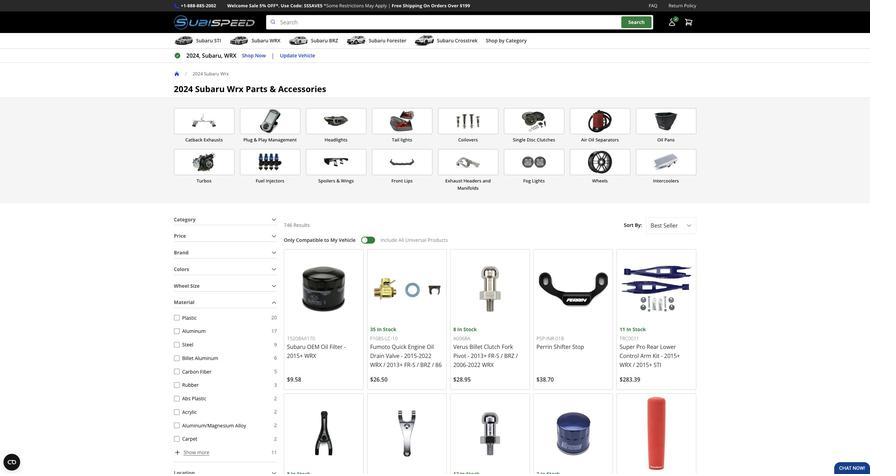 Task type: vqa. For each thing, say whether or not it's contained in the screenshot.
Tail lights button
yes



Task type: describe. For each thing, give the bounding box(es) containing it.
3
[[274, 382, 277, 388]]

spoilers & wings image
[[306, 150, 366, 175]]

a subaru sti thumbnail image image
[[174, 35, 193, 46]]

2 for acrylic
[[274, 408, 277, 415]]

subaru for subaru brz
[[311, 37, 328, 44]]

fiber
[[200, 368, 212, 375]]

sort
[[624, 222, 634, 228]]

5%
[[260, 2, 266, 9]]

0 vertical spatial aluminum
[[182, 328, 206, 334]]

category button
[[174, 214, 277, 225]]

injectors
[[266, 178, 285, 184]]

return policy link
[[669, 2, 697, 9]]

Aluminum button
[[174, 328, 180, 334]]

- inside 15208aa170 subaru oem oil filter - 2015+ wrx
[[344, 343, 346, 351]]

plug & play management
[[244, 137, 297, 143]]

oil pans button
[[636, 108, 697, 144]]

kit
[[653, 352, 660, 360]]

stock for pro
[[633, 326, 646, 333]]

86
[[436, 361, 442, 369]]

management
[[268, 137, 297, 143]]

catback exhausts button
[[174, 108, 234, 144]]

rubber
[[182, 382, 199, 388]]

2 for aluminum/magnesium alloy
[[274, 422, 277, 429]]

fr- inside 8 in stock a0068a verus billet clutch fork pivot - 2013+ fr-s / brz / 2006-2022 wrx
[[489, 352, 497, 360]]

Abs Plastic button
[[174, 396, 180, 401]]

single
[[513, 137, 526, 143]]

in for lc-
[[377, 326, 382, 333]]

a0068a
[[454, 335, 471, 342]]

button image
[[668, 18, 677, 26]]

air oil separators
[[582, 137, 619, 143]]

shipping
[[403, 2, 422, 9]]

coilovers
[[458, 137, 478, 143]]

search input field
[[266, 15, 654, 30]]

8 in stock a0068a verus billet clutch fork pivot - 2013+ fr-s / brz / 2006-2022 wrx
[[454, 326, 518, 369]]

to
[[324, 237, 329, 243]]

wrx inside dropdown button
[[270, 37, 281, 44]]

super pro rear lower control arm kit - 2015+ wrx / 2015+ sti image
[[620, 252, 694, 326]]

subaru for subaru forester
[[369, 37, 386, 44]]

include all universal products
[[381, 237, 448, 243]]

catback exhausts image
[[174, 108, 234, 134]]

35
[[370, 326, 376, 333]]

sti inside 11 in stock trc0011 super pro rear lower control arm kit - 2015+ wrx / 2015+ sti
[[654, 361, 662, 369]]

front lips button
[[372, 149, 433, 192]]

include
[[381, 237, 397, 243]]

vehicle inside button
[[299, 52, 315, 59]]

wheel
[[174, 282, 189, 289]]

wings
[[341, 178, 354, 184]]

shop for shop by category
[[486, 37, 498, 44]]

brand
[[174, 249, 189, 256]]

2013+ inside 35 in stock f108s-lc-10 fumoto quick engine oil drain valve - 2015-2022 wrx / 2013+ fr-s / brz / 86
[[387, 361, 403, 369]]

acrylic
[[182, 409, 197, 415]]

shifter
[[554, 343, 571, 351]]

accessories
[[278, 83, 326, 95]]

fuel
[[256, 178, 265, 184]]

- inside 35 in stock f108s-lc-10 fumoto quick engine oil drain valve - 2015-2022 wrx / 2013+ fr-s / brz / 86
[[401, 352, 403, 360]]

and
[[483, 178, 491, 184]]

exhausts
[[204, 137, 223, 143]]

forester
[[387, 37, 407, 44]]

oem
[[307, 343, 320, 351]]

faq link
[[649, 2, 658, 9]]

shop for shop now
[[242, 52, 254, 59]]

shop now
[[242, 52, 266, 59]]

wrx inside 11 in stock trc0011 super pro rear lower control arm kit - 2015+ wrx / 2015+ sti
[[620, 361, 632, 369]]

2 horizontal spatial 2015+
[[665, 352, 681, 360]]

*some
[[324, 2, 338, 9]]

filter
[[330, 343, 343, 351]]

subaru for subaru sti
[[196, 37, 213, 44]]

1 vertical spatial aluminum
[[195, 355, 218, 361]]

2022 inside 35 in stock f108s-lc-10 fumoto quick engine oil drain valve - 2015-2022 wrx / 2013+ fr-s / brz / 86
[[419, 352, 432, 360]]

shop by category
[[486, 37, 527, 44]]

2024 for 2024 subaru wrx
[[193, 70, 203, 77]]

oil right air
[[589, 137, 595, 143]]

show more
[[184, 449, 209, 455]]

fork
[[502, 343, 513, 351]]

subispeed logo image
[[174, 15, 255, 30]]

select... image
[[687, 223, 692, 228]]

Steel button
[[174, 342, 180, 348]]

policy
[[685, 2, 697, 9]]

colors button
[[174, 264, 277, 275]]

billet aluminum
[[182, 355, 218, 361]]

control
[[620, 352, 639, 360]]

wrx for 2024 subaru wrx parts & accessories
[[227, 83, 244, 95]]

2015+ inside 15208aa170 subaru oem oil filter - 2015+ wrx
[[287, 352, 303, 360]]

fuel injectors image
[[240, 150, 300, 175]]

2024,
[[186, 52, 201, 59]]

intercoolers
[[654, 178, 679, 184]]

stock for 10
[[383, 326, 397, 333]]

tail lights image
[[372, 108, 432, 134]]

alloy
[[235, 422, 246, 429]]

746 results
[[284, 222, 310, 228]]

oil inside 15208aa170 subaru oem oil filter - 2015+ wrx
[[321, 343, 328, 351]]

f108s-
[[370, 335, 385, 342]]

now
[[255, 52, 266, 59]]

6
[[274, 355, 277, 361]]

fog lights image
[[504, 150, 564, 175]]

torque solution billet clutch fork pivot - subaru models inc. 2015+ wrx / 2013+ brz image
[[454, 397, 527, 470]]

fog lights button
[[504, 149, 565, 192]]

headers
[[464, 178, 482, 184]]

update vehicle
[[280, 52, 315, 59]]

free
[[392, 2, 402, 9]]

Carpet button
[[174, 436, 180, 442]]

catback
[[185, 137, 203, 143]]

tail lights
[[392, 137, 412, 143]]

wrx inside 35 in stock f108s-lc-10 fumoto quick engine oil drain valve - 2015-2022 wrx / 2013+ fr-s / brz / 86
[[370, 361, 382, 369]]

in for super
[[627, 326, 632, 333]]

orders
[[431, 2, 447, 9]]

single disc clutches image
[[504, 108, 564, 134]]

exhaust headers and manifolds
[[446, 178, 491, 191]]

wrx for 2024 subaru wrx
[[221, 70, 229, 77]]

subaru brz button
[[289, 34, 338, 48]]

0 horizontal spatial |
[[271, 52, 275, 59]]

tail lights button
[[372, 108, 433, 144]]

a subaru crosstrek thumbnail image image
[[415, 35, 434, 46]]

search button
[[622, 16, 652, 28]]

subaru for 2024 subaru wrx
[[204, 70, 219, 77]]

Billet Aluminum button
[[174, 355, 180, 361]]

885-
[[197, 2, 206, 9]]

welcome sale 5% off*. use code: sssave5
[[227, 2, 323, 9]]

$199
[[460, 2, 470, 9]]

stock for billet
[[464, 326, 477, 333]]

/ inside 11 in stock trc0011 super pro rear lower control arm kit - 2015+ wrx / 2015+ sti
[[633, 361, 635, 369]]

& for plug
[[254, 137, 257, 143]]

exhaust headers and manifolds button
[[438, 149, 499, 192]]

$9.58
[[287, 376, 301, 383]]

colors
[[174, 266, 189, 272]]

subaru crosstrek button
[[415, 34, 478, 48]]

single disc clutches
[[513, 137, 556, 143]]

15208aa170 subaru oem oil filter - 2015+ wrx
[[287, 335, 346, 360]]

subaru sti button
[[174, 34, 221, 48]]

home image
[[174, 71, 180, 77]]

engine
[[408, 343, 426, 351]]

746
[[284, 222, 292, 228]]

in for verus
[[458, 326, 463, 333]]

1 vertical spatial billet
[[182, 355, 194, 361]]

subaru oem oil filter - 2015+ wrx image
[[287, 252, 361, 326]]

11 for 11 in stock trc0011 super pro rear lower control arm kit - 2015+ wrx / 2015+ sti
[[620, 326, 626, 333]]

888-
[[188, 2, 197, 9]]

2 for abs plastic
[[274, 395, 277, 402]]

psp-
[[537, 335, 547, 342]]

verus billet clutch fork pivot - 2013+ fr-s / brz / 2006-2022 wrx image
[[454, 252, 527, 326]]

2024 for 2024 subaru wrx parts & accessories
[[174, 83, 193, 95]]

fuel injectors
[[256, 178, 285, 184]]

blitz oil filter - 2015-2022 wrx / 2013+ fr-s / brz / 86 image
[[537, 397, 610, 470]]

brz inside 35 in stock f108s-lc-10 fumoto quick engine oil drain valve - 2015-2022 wrx / 2013+ fr-s / brz / 86
[[421, 361, 431, 369]]

subaru for 2024 subaru wrx parts & accessories
[[195, 83, 225, 95]]



Task type: locate. For each thing, give the bounding box(es) containing it.
0 vertical spatial s
[[497, 352, 500, 360]]

oil right the engine
[[427, 343, 434, 351]]

subaru forester
[[369, 37, 407, 44]]

1 horizontal spatial shop
[[486, 37, 498, 44]]

in up trc0011
[[627, 326, 632, 333]]

welcome
[[227, 2, 248, 9]]

on
[[424, 2, 430, 9]]

0 vertical spatial 2024
[[193, 70, 203, 77]]

0 vertical spatial shop
[[486, 37, 498, 44]]

2024 down 2024,
[[193, 70, 203, 77]]

2013+ inside 8 in stock a0068a verus billet clutch fork pivot - 2013+ fr-s / brz / 2006-2022 wrx
[[471, 352, 487, 360]]

brz inside 8 in stock a0068a verus billet clutch fork pivot - 2013+ fr-s / brz / 2006-2022 wrx
[[505, 352, 515, 360]]

sti
[[214, 37, 221, 44], [654, 361, 662, 369]]

wrx inside 8 in stock a0068a verus billet clutch fork pivot - 2013+ fr-s / brz / 2006-2022 wrx
[[482, 361, 494, 369]]

stock up 'lc-'
[[383, 326, 397, 333]]

0 vertical spatial brz
[[329, 37, 338, 44]]

intercoolers image
[[637, 150, 696, 175]]

turbos button
[[174, 149, 234, 192]]

2 vertical spatial brz
[[421, 361, 431, 369]]

wrx down drain
[[370, 361, 382, 369]]

sti inside dropdown button
[[214, 37, 221, 44]]

subaru left the forester
[[369, 37, 386, 44]]

vehicle right "my"
[[339, 237, 356, 243]]

carpet
[[182, 436, 198, 442]]

1 horizontal spatial in
[[458, 326, 463, 333]]

/
[[185, 70, 187, 78], [501, 352, 503, 360], [516, 352, 518, 360], [384, 361, 386, 369], [417, 361, 419, 369], [432, 361, 434, 369], [633, 361, 635, 369]]

Rubber button
[[174, 382, 180, 388]]

over
[[448, 2, 459, 9]]

size
[[190, 282, 200, 289]]

restrictions
[[340, 2, 364, 9]]

1 vertical spatial brz
[[505, 352, 515, 360]]

wrx inside 15208aa170 subaru oem oil filter - 2015+ wrx
[[305, 352, 316, 360]]

lips
[[404, 178, 413, 184]]

subaru left the crosstrek
[[437, 37, 454, 44]]

shop left by
[[486, 37, 498, 44]]

plastic right plastic button
[[182, 314, 197, 321]]

2006-
[[454, 361, 468, 369]]

pans
[[665, 137, 675, 143]]

2 horizontal spatial brz
[[505, 352, 515, 360]]

0 horizontal spatial 2015+
[[287, 352, 303, 360]]

only compatible to my vehicle
[[284, 237, 356, 243]]

2 for carpet
[[274, 435, 277, 442]]

faq
[[649, 2, 658, 9]]

Carbon Fiber button
[[174, 369, 180, 374]]

s inside 8 in stock a0068a verus billet clutch fork pivot - 2013+ fr-s / brz / 2006-2022 wrx
[[497, 352, 500, 360]]

s down "clutch"
[[497, 352, 500, 360]]

1 horizontal spatial brz
[[421, 361, 431, 369]]

plug & play management image
[[240, 108, 300, 134]]

clutches
[[537, 137, 556, 143]]

spoilers & wings
[[318, 178, 354, 184]]

1 vertical spatial 2022
[[468, 361, 481, 369]]

plug
[[244, 137, 253, 143]]

2002
[[206, 2, 216, 9]]

a subaru wrx thumbnail image image
[[230, 35, 249, 46]]

wheels
[[593, 178, 608, 184]]

& inside spoilers & wings button
[[337, 178, 340, 184]]

front lips image
[[372, 150, 432, 175]]

stock inside 8 in stock a0068a verus billet clutch fork pivot - 2013+ fr-s / brz / 2006-2022 wrx
[[464, 326, 477, 333]]

0 horizontal spatial stock
[[383, 326, 397, 333]]

2022 down the engine
[[419, 352, 432, 360]]

subaru,
[[202, 52, 223, 59]]

0 vertical spatial vehicle
[[299, 52, 315, 59]]

in right 8
[[458, 326, 463, 333]]

11 for 11
[[272, 449, 277, 455]]

& left play
[[254, 137, 257, 143]]

billet
[[470, 343, 483, 351], [182, 355, 194, 361]]

steel
[[182, 341, 193, 348]]

wheels image
[[571, 150, 630, 175]]

Aluminum/Magnesium Alloy button
[[174, 423, 180, 428]]

2015+ down 'arm'
[[637, 361, 653, 369]]

carbon
[[182, 368, 199, 375]]

front
[[392, 178, 403, 184]]

stock inside 11 in stock trc0011 super pro rear lower control arm kit - 2015+ wrx / 2015+ sti
[[633, 326, 646, 333]]

perrin
[[537, 343, 553, 351]]

0 horizontal spatial 2013+
[[387, 361, 403, 369]]

2015+ down 15208aa170
[[287, 352, 303, 360]]

1 vertical spatial 2024
[[174, 83, 193, 95]]

plastic right abs
[[192, 395, 206, 402]]

0 vertical spatial 2022
[[419, 352, 432, 360]]

1 vertical spatial plastic
[[192, 395, 206, 402]]

in inside 11 in stock trc0011 super pro rear lower control arm kit - 2015+ wrx / 2015+ sti
[[627, 326, 632, 333]]

0 vertical spatial wrx
[[221, 70, 229, 77]]

stop
[[573, 343, 584, 351]]

2 horizontal spatial stock
[[633, 326, 646, 333]]

subaru up now
[[252, 37, 269, 44]]

category
[[506, 37, 527, 44]]

0 vertical spatial |
[[388, 2, 391, 9]]

Acrylic button
[[174, 409, 180, 415]]

subaru for subaru wrx
[[252, 37, 269, 44]]

2 vertical spatial &
[[337, 178, 340, 184]]

shop inside 'shop by category' dropdown button
[[486, 37, 498, 44]]

search
[[629, 19, 645, 26]]

in right 35
[[377, 326, 382, 333]]

1 vertical spatial subaru
[[195, 83, 225, 95]]

1 horizontal spatial 2022
[[468, 361, 481, 369]]

coilovers image
[[438, 108, 498, 134]]

fr- down "clutch"
[[489, 352, 497, 360]]

only
[[284, 237, 295, 243]]

exhaust headers and manifolds image
[[438, 150, 498, 175]]

$28.95
[[454, 376, 471, 383]]

+1-888-885-2002
[[181, 2, 216, 9]]

0 horizontal spatial billet
[[182, 355, 194, 361]]

0 horizontal spatial brz
[[329, 37, 338, 44]]

brand button
[[174, 247, 277, 258]]

by:
[[635, 222, 642, 228]]

valve
[[386, 352, 400, 360]]

disc
[[527, 137, 536, 143]]

1 vertical spatial 2013+
[[387, 361, 403, 369]]

0 horizontal spatial s
[[413, 361, 416, 369]]

- right valve
[[401, 352, 403, 360]]

separators
[[596, 137, 619, 143]]

brz left 86
[[421, 361, 431, 369]]

0 horizontal spatial vehicle
[[299, 52, 315, 59]]

sssave5
[[304, 2, 323, 9]]

stock up trc0011
[[633, 326, 646, 333]]

fuel injectors button
[[240, 149, 300, 192]]

verus forged clutch fork - 2006+ subaru wrx image
[[287, 397, 361, 470]]

1 vertical spatial |
[[271, 52, 275, 59]]

torque solution billet chromoly clutch fork - 2015-2022 subaru wrx image
[[370, 397, 444, 470]]

2013+ down "clutch"
[[471, 352, 487, 360]]

1 vertical spatial s
[[413, 361, 416, 369]]

2 stock from the left
[[464, 326, 477, 333]]

0 vertical spatial billet
[[470, 343, 483, 351]]

1 horizontal spatial &
[[270, 83, 276, 95]]

fr- down the 2015-
[[404, 361, 413, 369]]

arm
[[641, 352, 652, 360]]

update
[[280, 52, 297, 59]]

*some restrictions may apply | free shipping on orders over $199
[[324, 2, 470, 9]]

plastic
[[182, 314, 197, 321], [192, 395, 206, 402]]

play
[[258, 137, 267, 143]]

1 vertical spatial fr-
[[404, 361, 413, 369]]

fr- inside 35 in stock f108s-lc-10 fumoto quick engine oil drain valve - 2015-2022 wrx / 2013+ fr-s / brz / 86
[[404, 361, 413, 369]]

1 vertical spatial sti
[[654, 361, 662, 369]]

- inside 8 in stock a0068a verus billet clutch fork pivot - 2013+ fr-s / brz / 2006-2022 wrx
[[468, 352, 470, 360]]

a subaru brz thumbnail image image
[[289, 35, 308, 46]]

0 vertical spatial &
[[270, 83, 276, 95]]

0 vertical spatial 11
[[620, 326, 626, 333]]

brz inside dropdown button
[[329, 37, 338, 44]]

1 vertical spatial 11
[[272, 449, 277, 455]]

subaru inside 15208aa170 subaru oem oil filter - 2015+ wrx
[[287, 343, 306, 351]]

1 horizontal spatial vehicle
[[339, 237, 356, 243]]

subaru inside dropdown button
[[369, 37, 386, 44]]

may
[[365, 2, 374, 9]]

by
[[499, 37, 505, 44]]

2 horizontal spatial in
[[627, 326, 632, 333]]

0 horizontal spatial &
[[254, 137, 257, 143]]

air oil separators image
[[571, 108, 630, 134]]

perrin shifter stop image
[[537, 252, 610, 326]]

& left wings
[[337, 178, 340, 184]]

s inside 35 in stock f108s-lc-10 fumoto quick engine oil drain valve - 2015-2022 wrx / 2013+ fr-s / brz / 86
[[413, 361, 416, 369]]

wrx up update at left
[[270, 37, 281, 44]]

4 2 from the top
[[274, 435, 277, 442]]

billet right billet aluminum button
[[182, 355, 194, 361]]

& inside plug & play management button
[[254, 137, 257, 143]]

aluminum up fiber
[[195, 355, 218, 361]]

2 in from the left
[[458, 326, 463, 333]]

air oil separators button
[[570, 108, 631, 144]]

1 vertical spatial wrx
[[227, 83, 244, 95]]

billet right verus
[[470, 343, 483, 351]]

-
[[344, 343, 346, 351], [401, 352, 403, 360], [468, 352, 470, 360], [661, 352, 663, 360]]

update vehicle button
[[280, 52, 315, 60]]

1 vertical spatial vehicle
[[339, 237, 356, 243]]

stock up a0068a
[[464, 326, 477, 333]]

$283.39
[[620, 376, 641, 383]]

subaru down 15208aa170
[[287, 343, 306, 351]]

1 horizontal spatial 11
[[620, 326, 626, 333]]

brz down fork
[[505, 352, 515, 360]]

vehicle down subaru brz dropdown button
[[299, 52, 315, 59]]

return
[[669, 2, 683, 9]]

1 stock from the left
[[383, 326, 397, 333]]

price button
[[174, 231, 277, 242]]

2013+ down valve
[[387, 361, 403, 369]]

oil inside 35 in stock f108s-lc-10 fumoto quick engine oil drain valve - 2015-2022 wrx / 2013+ fr-s / brz / 86
[[427, 343, 434, 351]]

oil
[[589, 137, 595, 143], [658, 137, 664, 143], [321, 343, 328, 351], [427, 343, 434, 351]]

price
[[174, 233, 186, 239]]

2024 down home icon
[[174, 83, 193, 95]]

wrx down "clutch"
[[482, 361, 494, 369]]

1 horizontal spatial s
[[497, 352, 500, 360]]

wrx left parts
[[227, 83, 244, 95]]

0 horizontal spatial fr-
[[404, 361, 413, 369]]

single disc clutches button
[[504, 108, 565, 144]]

wrx down subaru,
[[221, 70, 229, 77]]

1 horizontal spatial 2015+
[[637, 361, 653, 369]]

2 horizontal spatial &
[[337, 178, 340, 184]]

in
[[377, 326, 382, 333], [458, 326, 463, 333], [627, 326, 632, 333]]

3 in from the left
[[627, 326, 632, 333]]

| left free
[[388, 2, 391, 9]]

turbos image
[[174, 150, 234, 175]]

wrx down oem
[[305, 352, 316, 360]]

2022 up $28.95
[[468, 361, 481, 369]]

inr-
[[547, 335, 556, 342]]

a subaru forester thumbnail image image
[[347, 35, 366, 46]]

sti up subaru,
[[214, 37, 221, 44]]

subaru for subaru crosstrek
[[437, 37, 454, 44]]

3 stock from the left
[[633, 326, 646, 333]]

3 2 from the top
[[274, 422, 277, 429]]

1 horizontal spatial billet
[[470, 343, 483, 351]]

Select... button
[[647, 217, 697, 234]]

- right "pivot"
[[468, 352, 470, 360]]

aluminum
[[182, 328, 206, 334], [195, 355, 218, 361]]

subaru down 2024, subaru, wrx
[[204, 70, 219, 77]]

abs plastic
[[182, 395, 206, 402]]

brz left a subaru forester thumbnail image
[[329, 37, 338, 44]]

wrx down a subaru wrx thumbnail image
[[224, 52, 237, 59]]

wrx down control
[[620, 361, 632, 369]]

11 in stock trc0011 super pro rear lower control arm kit - 2015+ wrx / 2015+ sti
[[620, 326, 681, 369]]

aluminum up steel
[[182, 328, 206, 334]]

s down the 2015-
[[413, 361, 416, 369]]

exhaust
[[446, 178, 463, 184]]

subaru up 2024, subaru, wrx
[[196, 37, 213, 44]]

in inside 8 in stock a0068a verus billet clutch fork pivot - 2013+ fr-s / brz / 2006-2022 wrx
[[458, 326, 463, 333]]

| right now
[[271, 52, 275, 59]]

open widget image
[[3, 454, 20, 471]]

intercoolers button
[[636, 149, 697, 192]]

0 horizontal spatial shop
[[242, 52, 254, 59]]

& for spoilers
[[337, 178, 340, 184]]

in inside 35 in stock f108s-lc-10 fumoto quick engine oil drain valve - 2015-2022 wrx / 2013+ fr-s / brz / 86
[[377, 326, 382, 333]]

0 horizontal spatial sti
[[214, 37, 221, 44]]

fumoto quick engine oil drain valve - 2015-2022 wrx / 2013+ fr-s / brz / 86 image
[[370, 252, 444, 326]]

0 vertical spatial subaru
[[204, 70, 219, 77]]

oil pans
[[658, 137, 675, 143]]

$26.50
[[370, 376, 388, 383]]

trc0011
[[620, 335, 640, 342]]

air
[[582, 137, 588, 143]]

1 horizontal spatial |
[[388, 2, 391, 9]]

0 vertical spatial fr-
[[489, 352, 497, 360]]

0 vertical spatial plastic
[[182, 314, 197, 321]]

2022 inside 8 in stock a0068a verus billet clutch fork pivot - 2013+ fr-s / brz / 2006-2022 wrx
[[468, 361, 481, 369]]

1 horizontal spatial fr-
[[489, 352, 497, 360]]

0 horizontal spatial in
[[377, 326, 382, 333]]

2 2 from the top
[[274, 408, 277, 415]]

1 2 from the top
[[274, 395, 277, 402]]

shop inside shop now link
[[242, 52, 254, 59]]

headlights image
[[306, 108, 366, 134]]

0 vertical spatial sti
[[214, 37, 221, 44]]

0 horizontal spatial 2022
[[419, 352, 432, 360]]

billet inside 8 in stock a0068a verus billet clutch fork pivot - 2013+ fr-s / brz / 2006-2022 wrx
[[470, 343, 483, 351]]

oil right oem
[[321, 343, 328, 351]]

aluminum/magnesium
[[182, 422, 234, 429]]

- right the filter
[[344, 343, 346, 351]]

1 vertical spatial &
[[254, 137, 257, 143]]

grimmspeed tallboy shift knob, aluminum red - 380008 image
[[620, 397, 694, 470]]

2024, subaru, wrx
[[186, 52, 237, 59]]

0 vertical spatial 2013+
[[471, 352, 487, 360]]

sti down kit
[[654, 361, 662, 369]]

- right kit
[[661, 352, 663, 360]]

- inside 11 in stock trc0011 super pro rear lower control arm kit - 2015+ wrx / 2015+ sti
[[661, 352, 663, 360]]

Plastic button
[[174, 315, 180, 321]]

stock inside 35 in stock f108s-lc-10 fumoto quick engine oil drain valve - 2015-2022 wrx / 2013+ fr-s / brz / 86
[[383, 326, 397, 333]]

1 in from the left
[[377, 326, 382, 333]]

1 vertical spatial shop
[[242, 52, 254, 59]]

subaru brz
[[311, 37, 338, 44]]

2024 subaru wrx link
[[193, 70, 234, 77]]

0 horizontal spatial 11
[[272, 449, 277, 455]]

wrx
[[270, 37, 281, 44], [224, 52, 237, 59], [305, 352, 316, 360], [370, 361, 382, 369], [482, 361, 494, 369], [620, 361, 632, 369]]

1 horizontal spatial sti
[[654, 361, 662, 369]]

9
[[274, 341, 277, 348]]

018
[[556, 335, 564, 342]]

1 horizontal spatial 2013+
[[471, 352, 487, 360]]

fumoto
[[370, 343, 391, 351]]

11 inside 11 in stock trc0011 super pro rear lower control arm kit - 2015+ wrx / 2015+ sti
[[620, 326, 626, 333]]

subaru down 2024 subaru wrx at top
[[195, 83, 225, 95]]

brz
[[329, 37, 338, 44], [505, 352, 515, 360], [421, 361, 431, 369]]

2015-
[[404, 352, 419, 360]]

shop left now
[[242, 52, 254, 59]]

2015+ down lower
[[665, 352, 681, 360]]

oil left pans
[[658, 137, 664, 143]]

oil pans image
[[637, 108, 696, 134]]

17
[[272, 328, 277, 334]]

1 horizontal spatial stock
[[464, 326, 477, 333]]

rear
[[647, 343, 659, 351]]

&
[[270, 83, 276, 95], [254, 137, 257, 143], [337, 178, 340, 184]]

& right parts
[[270, 83, 276, 95]]

subaru right a subaru brz thumbnail image
[[311, 37, 328, 44]]



